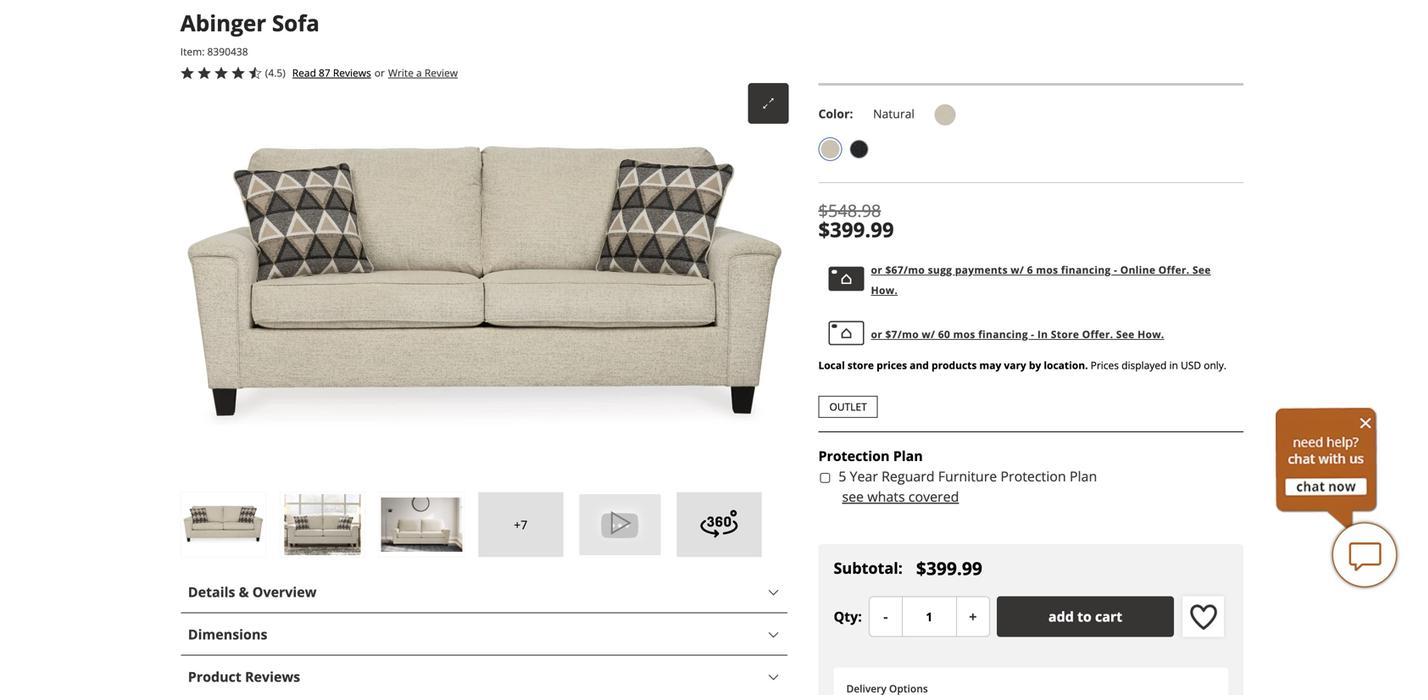 Task type: vqa. For each thing, say whether or not it's contained in the screenshot.
'Abinger Sofa, Natural, large' image
yes



Task type: locate. For each thing, give the bounding box(es) containing it.
dimensions button
[[180, 614, 788, 656]]

-
[[1114, 263, 1118, 277], [1032, 327, 1035, 341]]

or inside or $67/mo sugg payments w/ 6 mos financing - online offer. see how.
[[871, 263, 883, 277]]

or left write
[[375, 66, 385, 80]]

outlet
[[830, 400, 867, 414]]

star  full image left star  half "icon"
[[231, 66, 245, 80]]

see
[[1193, 263, 1212, 277], [1117, 327, 1135, 341]]

prices
[[877, 358, 908, 372]]

$548.98 $399.99
[[819, 199, 894, 243]]

star  full image
[[180, 66, 194, 80], [214, 66, 228, 80], [231, 66, 245, 80]]

reviews right the 87
[[333, 66, 371, 80]]

0 horizontal spatial see
[[1117, 327, 1135, 341]]

1 horizontal spatial how.
[[1138, 327, 1165, 341]]

mos right 60
[[954, 327, 976, 341]]

protection right furniture
[[1001, 467, 1067, 486]]

2 vertical spatial or
[[871, 327, 883, 341]]

overview
[[253, 583, 317, 601]]

$67/mo
[[886, 263, 925, 277]]

$399.99 up $67/mo
[[819, 216, 894, 243]]

usd
[[1181, 358, 1202, 372]]

protection up the year
[[819, 447, 890, 465]]

offer. up prices on the bottom right of the page
[[1083, 327, 1114, 341]]

n image
[[935, 104, 956, 126], [821, 140, 840, 159]]

5 year reguard furniture protection plan
[[839, 467, 1098, 486]]

1 horizontal spatial $399.99
[[917, 556, 983, 581]]

0 vertical spatial w/
[[1011, 263, 1025, 277]]

see
[[843, 488, 864, 506]]

1 horizontal spatial reviews
[[333, 66, 371, 80]]

w/ inside or $67/mo sugg payments w/ 6 mos financing - online offer. see how.
[[1011, 263, 1025, 277]]

or left $7/mo
[[871, 327, 883, 341]]

None button
[[869, 597, 903, 637], [956, 597, 990, 637], [869, 597, 903, 637], [956, 597, 990, 637]]

cart
[[1096, 608, 1123, 626]]

0 vertical spatial offer.
[[1159, 263, 1190, 277]]

1 vertical spatial plan
[[1070, 467, 1098, 486]]

year
[[850, 467, 879, 486]]

prices
[[1091, 358, 1120, 372]]

reguard
[[882, 467, 935, 486]]

1 vertical spatial $399.99
[[917, 556, 983, 581]]

or $67/mo sugg payments w/ 6 mos financing - online offer. see how. button
[[819, 249, 1244, 310]]

1 horizontal spatial protection
[[1001, 467, 1067, 486]]

1 vertical spatial w/
[[922, 327, 936, 341]]

5
[[839, 467, 847, 486]]

0 horizontal spatial mos
[[954, 327, 976, 341]]

offer. right "online"
[[1159, 263, 1190, 277]]

how. inside or $67/mo sugg payments w/ 6 mos financing - online offer. see how.
[[871, 283, 898, 297]]

protection
[[819, 447, 890, 465], [1001, 467, 1067, 486]]

or $7/mo w/ 60 mos financing - in store offer. see how. button
[[819, 310, 1244, 357]]

1 horizontal spatial offer.
[[1159, 263, 1190, 277]]

product reviews
[[188, 668, 300, 686]]

0 vertical spatial -
[[1114, 263, 1118, 277]]

$399.99 down covered
[[917, 556, 983, 581]]

financing inside or $67/mo sugg payments w/ 6 mos financing - online offer. see how.
[[1062, 263, 1111, 277]]

0 vertical spatial see
[[1193, 263, 1212, 277]]

1 vertical spatial mos
[[954, 327, 976, 341]]

financing
[[1062, 263, 1111, 277], [979, 327, 1029, 341]]

local store prices and products may vary by location. prices displayed in usd only.
[[819, 358, 1227, 372]]

details & overview button
[[180, 571, 788, 614]]

0 vertical spatial how.
[[871, 283, 898, 297]]

2 star  full image from the left
[[214, 66, 228, 80]]

0 horizontal spatial star  full image
[[180, 66, 194, 80]]

financing left "online"
[[1062, 263, 1111, 277]]

subtotal:
[[834, 558, 903, 579]]

covered
[[909, 488, 960, 506]]

or for or $67/mo sugg payments w/ 6 mos financing - online offer. see how.
[[871, 263, 883, 277]]

0 horizontal spatial $399.99
[[819, 216, 894, 243]]

0 horizontal spatial plan
[[894, 447, 923, 465]]

1 horizontal spatial w/
[[1011, 263, 1025, 277]]

0 horizontal spatial protection
[[819, 447, 890, 465]]

local
[[819, 358, 845, 372]]

0 vertical spatial n image
[[935, 104, 956, 126]]

or $67/mo sugg payments w/ 6 mos financing - online offer. see how.
[[871, 263, 1212, 297]]

financing up vary
[[979, 327, 1029, 341]]

0 horizontal spatial reviews
[[245, 668, 300, 686]]

displayed
[[1122, 358, 1167, 372]]

w/
[[1011, 263, 1025, 277], [922, 327, 936, 341]]

1 horizontal spatial financing
[[1062, 263, 1111, 277]]

furniture
[[939, 467, 998, 486]]

star  full image right star  full icon
[[214, 66, 228, 80]]

0 horizontal spatial n image
[[821, 140, 840, 159]]

store
[[1051, 327, 1080, 341]]

&
[[239, 583, 249, 601]]

offer.
[[1159, 263, 1190, 277], [1083, 327, 1114, 341]]

0 vertical spatial financing
[[1062, 263, 1111, 277]]

see right "online"
[[1193, 263, 1212, 277]]

+7 button
[[478, 492, 564, 558]]

0 horizontal spatial -
[[1032, 327, 1035, 341]]

abinger sofa, natural, large image
[[180, 83, 789, 489], [183, 494, 264, 555], [282, 494, 363, 555], [381, 494, 462, 555]]

mos right 6
[[1037, 263, 1059, 277]]

- left "online"
[[1114, 263, 1118, 277]]

None text field
[[902, 597, 957, 637]]

or left $67/mo
[[871, 263, 883, 277]]

star  half image
[[248, 66, 262, 80]]

abinger sofa video 1 image
[[580, 494, 661, 555]]

star  full image left star  full icon
[[180, 66, 194, 80]]

1 vertical spatial reviews
[[245, 668, 300, 686]]

1 vertical spatial see
[[1117, 327, 1135, 341]]

mos
[[1037, 263, 1059, 277], [954, 327, 976, 341]]

$399.99
[[819, 216, 894, 243], [917, 556, 983, 581]]

1 vertical spatial how.
[[1138, 327, 1165, 341]]

0 horizontal spatial how.
[[871, 283, 898, 297]]

1 vertical spatial -
[[1032, 327, 1035, 341]]

mos inside or $67/mo sugg payments w/ 6 mos financing - online offer. see how.
[[1037, 263, 1059, 277]]

0 vertical spatial or
[[375, 66, 385, 80]]

reviews
[[333, 66, 371, 80], [245, 668, 300, 686]]

1 horizontal spatial plan
[[1070, 467, 1098, 486]]

sugg
[[928, 263, 953, 277]]

vary
[[1005, 358, 1027, 372]]

how.
[[871, 283, 898, 297], [1138, 327, 1165, 341]]

w/ left 60
[[922, 327, 936, 341]]

1 horizontal spatial see
[[1193, 263, 1212, 277]]

offer. inside or $67/mo sugg payments w/ 6 mos financing - online offer. see how.
[[1159, 263, 1190, 277]]

or for or $7/mo w/ 60 mos financing - in store offer. see how.
[[871, 327, 883, 341]]

how. up the displayed
[[1138, 327, 1165, 341]]

read 87 reviews link
[[292, 66, 371, 80]]

1 vertical spatial or
[[871, 263, 883, 277]]

0 vertical spatial reviews
[[333, 66, 371, 80]]

n image left s image
[[821, 140, 840, 159]]

abinger sofa item: 8390438
[[180, 8, 320, 58]]

- inside or $67/mo sugg payments w/ 6 mos financing - online offer. see how.
[[1114, 263, 1118, 277]]

n image right natural
[[935, 104, 956, 126]]

0 horizontal spatial w/
[[922, 327, 936, 341]]

$548.98
[[819, 199, 881, 222]]

1 horizontal spatial star  full image
[[214, 66, 228, 80]]

or inside (4.5) read 87 reviews or write a review
[[375, 66, 385, 80]]

protection plan
[[819, 447, 923, 465]]

0 horizontal spatial financing
[[979, 327, 1029, 341]]

in
[[1038, 327, 1049, 341]]

reviews right product
[[245, 668, 300, 686]]

see up the displayed
[[1117, 327, 1135, 341]]

1 horizontal spatial -
[[1114, 263, 1118, 277]]

w/ left 6
[[1011, 263, 1025, 277]]

or
[[375, 66, 385, 80], [871, 263, 883, 277], [871, 327, 883, 341]]

0 vertical spatial protection
[[819, 447, 890, 465]]

0 horizontal spatial offer.
[[1083, 327, 1114, 341]]

how. down $67/mo
[[871, 283, 898, 297]]

6
[[1028, 263, 1034, 277]]

plan
[[894, 447, 923, 465], [1070, 467, 1098, 486]]

0 vertical spatial plan
[[894, 447, 923, 465]]

0 vertical spatial mos
[[1037, 263, 1059, 277]]

- left in
[[1032, 327, 1035, 341]]

1 horizontal spatial mos
[[1037, 263, 1059, 277]]

add to cart
[[1049, 608, 1123, 626]]

(4.5) read 87 reviews or write a review
[[265, 66, 458, 80]]

2 horizontal spatial star  full image
[[231, 66, 245, 80]]

only.
[[1204, 358, 1227, 372]]



Task type: describe. For each thing, give the bounding box(es) containing it.
online
[[1121, 263, 1156, 277]]

s image
[[850, 140, 869, 159]]

60
[[939, 327, 951, 341]]

$7/mo
[[886, 327, 919, 341]]

a
[[416, 66, 422, 80]]

see whats covered button
[[843, 487, 960, 507]]

3 star  full image from the left
[[231, 66, 245, 80]]

1 vertical spatial financing
[[979, 327, 1029, 341]]

1 star  full image from the left
[[180, 66, 194, 80]]

or $7/mo w/ 60 mos financing - in store offer. see how.
[[871, 327, 1165, 341]]

reviews inside (4.5) read 87 reviews or write a review
[[333, 66, 371, 80]]

products
[[932, 358, 977, 372]]

mos inside or $7/mo w/ 60 mos financing - in store offer. see how. button
[[954, 327, 976, 341]]

read
[[292, 66, 316, 80]]

whats
[[868, 488, 905, 506]]

87
[[319, 66, 331, 80]]

product
[[188, 668, 242, 686]]

natural
[[874, 106, 918, 122]]

1 vertical spatial n image
[[821, 140, 840, 159]]

how. inside or $7/mo w/ 60 mos financing - in store offer. see how. button
[[1138, 327, 1165, 341]]

by
[[1029, 358, 1042, 372]]

location.
[[1044, 358, 1089, 372]]

360 spin image
[[699, 503, 740, 544]]

(4.5)
[[265, 66, 286, 80]]

star  full image
[[197, 66, 211, 80]]

sofa
[[272, 8, 320, 38]]

0 vertical spatial $399.99
[[819, 216, 894, 243]]

add
[[1049, 608, 1074, 626]]

8390438
[[207, 44, 248, 58]]

payments
[[956, 263, 1008, 277]]

details & overview
[[188, 583, 317, 601]]

abinger
[[180, 8, 266, 38]]

+7
[[514, 517, 528, 533]]

in
[[1170, 358, 1179, 372]]

add to cart button
[[997, 597, 1175, 637]]

chat bubble mobile view image
[[1332, 522, 1399, 589]]

may
[[980, 358, 1002, 372]]

review
[[425, 66, 458, 80]]

store
[[848, 358, 874, 372]]

qty:
[[834, 608, 862, 626]]

product reviews button
[[180, 656, 788, 695]]

write a review button
[[388, 66, 458, 80]]

write
[[388, 66, 414, 80]]

1 horizontal spatial n image
[[935, 104, 956, 126]]

item:
[[180, 44, 205, 58]]

color:
[[819, 106, 857, 122]]

1 vertical spatial protection
[[1001, 467, 1067, 486]]

see inside or $67/mo sugg payments w/ 6 mos financing - online offer. see how.
[[1193, 263, 1212, 277]]

see whats covered
[[843, 488, 960, 506]]

reviews inside dropdown button
[[245, 668, 300, 686]]

dialogue message for liveperson image
[[1276, 408, 1378, 530]]

details
[[188, 583, 235, 601]]

to
[[1078, 608, 1092, 626]]

1 vertical spatial offer.
[[1083, 327, 1114, 341]]

and
[[910, 358, 929, 372]]

dimensions
[[188, 625, 268, 644]]



